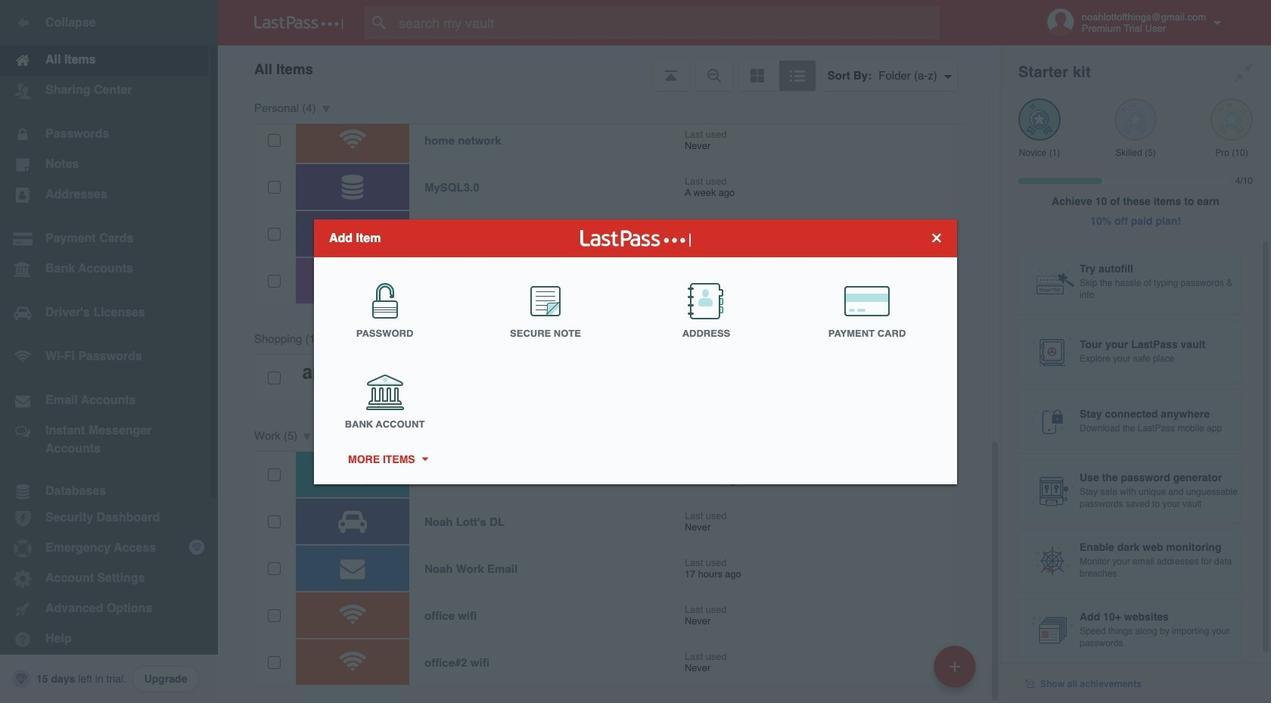 Task type: locate. For each thing, give the bounding box(es) containing it.
caret right image
[[419, 457, 430, 461]]

lastpass image
[[254, 16, 344, 30]]

dialog
[[314, 219, 957, 484]]

new item navigation
[[929, 641, 985, 703]]

vault options navigation
[[218, 45, 1001, 91]]

Search search field
[[365, 6, 969, 39]]

main navigation navigation
[[0, 0, 218, 703]]

new item image
[[950, 661, 960, 672]]



Task type: vqa. For each thing, say whether or not it's contained in the screenshot.
Search search field
yes



Task type: describe. For each thing, give the bounding box(es) containing it.
search my vault text field
[[365, 6, 969, 39]]



